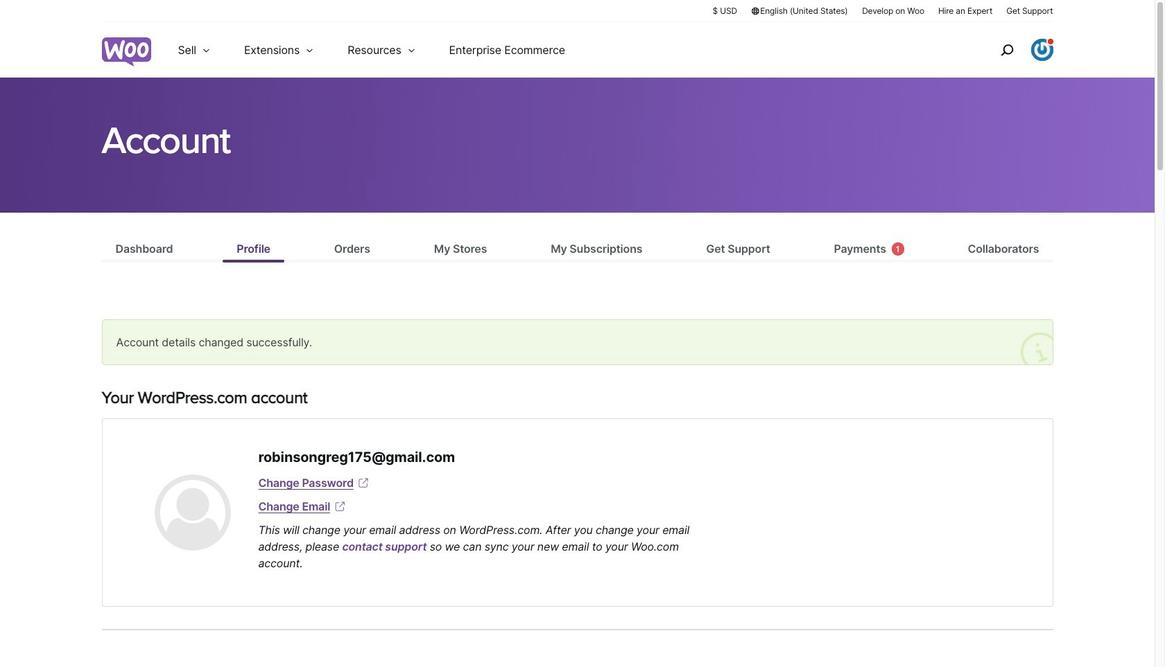 Task type: describe. For each thing, give the bounding box(es) containing it.
0 horizontal spatial external link image
[[333, 500, 347, 514]]

1 horizontal spatial external link image
[[356, 476, 370, 490]]

gravatar image image
[[154, 475, 231, 551]]

open account menu image
[[1031, 39, 1053, 61]]



Task type: vqa. For each thing, say whether or not it's contained in the screenshot.
option
no



Task type: locate. For each thing, give the bounding box(es) containing it.
search image
[[995, 39, 1018, 61]]

1 vertical spatial external link image
[[333, 500, 347, 514]]

0 vertical spatial external link image
[[356, 476, 370, 490]]

alert
[[102, 320, 1053, 366]]

service navigation menu element
[[971, 27, 1053, 72]]

external link image
[[356, 476, 370, 490], [333, 500, 347, 514]]



